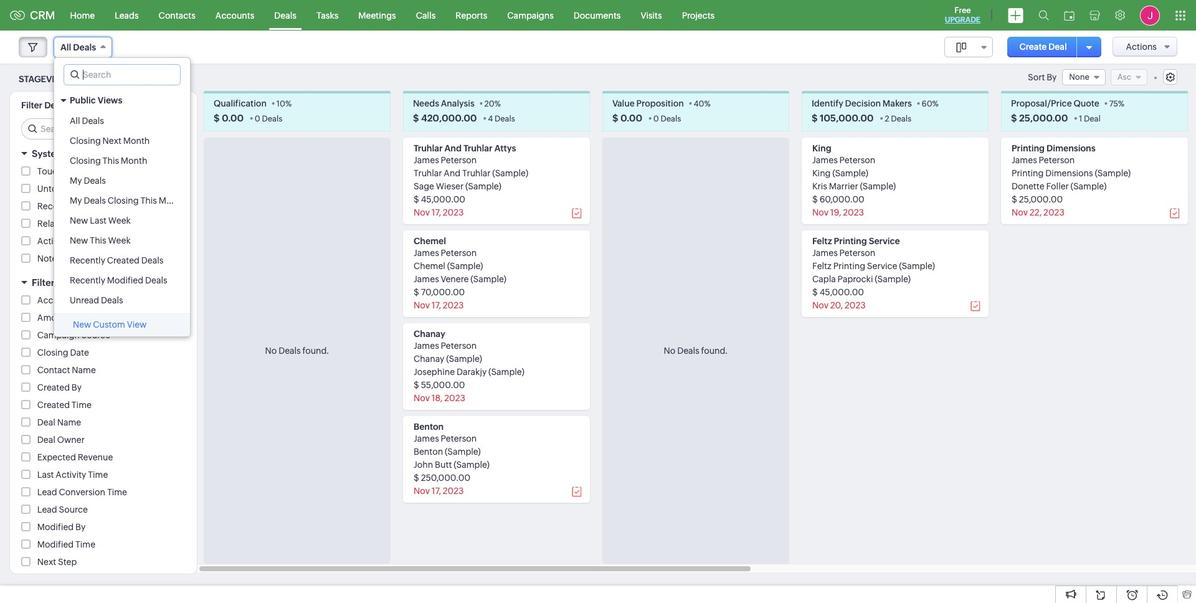 Task type: describe. For each thing, give the bounding box(es) containing it.
2 chanay from the top
[[414, 354, 445, 364]]

1 benton from the top
[[414, 422, 444, 432]]

proposition
[[637, 99, 684, 109]]

truhlar up sage wieser (sample) link at top left
[[463, 168, 491, 178]]

month for closing next month
[[123, 136, 150, 146]]

free
[[955, 6, 971, 15]]

reports
[[456, 10, 488, 20]]

week for new this week
[[108, 236, 131, 246]]

quote
[[1074, 99, 1100, 109]]

45,000.00 inside feltz printing service james peterson feltz printing service (sample) capla paprocki (sample) $ 45,000.00 nov 20, 2023
[[820, 288, 865, 298]]

value proposition
[[613, 99, 684, 109]]

sage wieser (sample) link
[[414, 182, 502, 192]]

chemel (sample) link
[[414, 261, 483, 271]]

untouched
[[37, 184, 83, 194]]

needs
[[413, 99, 439, 109]]

qualification
[[214, 99, 267, 109]]

(sample) down attys
[[493, 168, 529, 178]]

name for account name
[[74, 296, 98, 306]]

touched
[[37, 167, 73, 177]]

month for closing this month
[[121, 156, 147, 166]]

capla paprocki (sample) link
[[813, 274, 911, 284]]

75 %
[[1110, 99, 1125, 109]]

(sample) up the josephine darakjy (sample) 'link'
[[446, 354, 482, 364]]

analysis
[[441, 99, 475, 109]]

system defined filters
[[32, 149, 132, 159]]

nov inside king james peterson king (sample) kris marrier (sample) $ 60,000.00 nov 19, 2023
[[813, 208, 829, 218]]

accounts link
[[206, 0, 264, 30]]

by for created
[[72, 383, 82, 393]]

1 vertical spatial this
[[141, 196, 157, 206]]

recently modified deals
[[70, 276, 167, 285]]

closing date
[[37, 348, 89, 358]]

documents link
[[564, 0, 631, 30]]

crm
[[30, 9, 55, 22]]

(sample) up capla paprocki (sample) link
[[900, 261, 936, 271]]

accounts
[[216, 10, 255, 20]]

james venere (sample) link
[[414, 274, 507, 284]]

new for new custom view
[[73, 320, 91, 330]]

this for month
[[103, 156, 119, 166]]

james inside feltz printing service james peterson feltz printing service (sample) capla paprocki (sample) $ 45,000.00 nov 20, 2023
[[813, 248, 838, 258]]

55,000.00
[[421, 380, 465, 390]]

activity
[[56, 470, 86, 480]]

420,000.00
[[421, 113, 477, 124]]

0 vertical spatial and
[[445, 144, 462, 154]]

modified by
[[37, 523, 86, 533]]

by for filter
[[57, 278, 68, 288]]

revenue
[[78, 453, 113, 463]]

search image
[[1039, 10, 1050, 21]]

found. for qualification
[[303, 346, 329, 356]]

lead source
[[37, 505, 88, 515]]

(sample) up 'donette foller (sample)' link
[[1095, 168, 1131, 178]]

1 feltz from the top
[[813, 236, 832, 246]]

donette foller (sample) link
[[1012, 182, 1107, 192]]

(sample) right the venere in the top of the page
[[471, 274, 507, 284]]

deal right 1
[[1085, 114, 1101, 124]]

1 vertical spatial dimensions
[[1046, 168, 1094, 178]]

record
[[37, 202, 67, 211]]

(sample) up kris marrier (sample) link
[[833, 168, 869, 178]]

contact
[[37, 365, 70, 375]]

king link
[[813, 144, 832, 154]]

17, inside truhlar and truhlar attys james peterson truhlar and truhlar (sample) sage wieser (sample) $ 45,000.00 nov 17, 2023
[[432, 208, 441, 218]]

time right conversion
[[107, 488, 127, 498]]

butt
[[435, 460, 452, 470]]

(sample) up john butt (sample) link
[[445, 447, 481, 457]]

2 king from the top
[[813, 168, 831, 178]]

makers
[[883, 99, 912, 109]]

2 chemel from the top
[[414, 261, 446, 271]]

activities
[[37, 236, 75, 246]]

create menu element
[[1001, 0, 1032, 30]]

reports link
[[446, 0, 498, 30]]

(sample) right the marrier
[[860, 182, 896, 192]]

deal up expected
[[37, 435, 55, 445]]

all deals inside public views region
[[70, 116, 104, 126]]

nov inside truhlar and truhlar attys james peterson truhlar and truhlar (sample) sage wieser (sample) $ 45,000.00 nov 17, 2023
[[414, 208, 430, 218]]

chanay link
[[414, 329, 445, 339]]

None field
[[1063, 69, 1106, 86]]

1 vertical spatial and
[[444, 168, 461, 178]]

campaign source
[[37, 331, 110, 341]]

tasks
[[317, 10, 339, 20]]

% for proposal/price quote
[[1119, 99, 1125, 109]]

created inside public views region
[[107, 256, 140, 266]]

printing dimensions (sample) link
[[1012, 168, 1131, 178]]

my deals closing this month
[[70, 196, 185, 206]]

value
[[613, 99, 635, 109]]

stageview
[[19, 74, 68, 84]]

printing down $ 25,000.00
[[1012, 144, 1045, 154]]

time down the revenue
[[88, 470, 108, 480]]

campaign
[[37, 331, 80, 341]]

(sample) down truhlar and truhlar (sample) link
[[466, 182, 502, 192]]

proposal/price
[[1012, 99, 1073, 109]]

deals link
[[264, 0, 307, 30]]

nov inside printing dimensions james peterson printing dimensions (sample) donette foller (sample) $ 25,000.00 nov 22, 2023
[[1012, 208, 1028, 218]]

nov inside feltz printing service james peterson feltz printing service (sample) capla paprocki (sample) $ 45,000.00 nov 20, 2023
[[813, 301, 829, 311]]

$ inside chemel james peterson chemel (sample) james venere (sample) $ 70,000.00 nov 17, 2023
[[414, 288, 419, 298]]

profile image
[[1141, 5, 1161, 25]]

john butt (sample) link
[[414, 460, 490, 470]]

venere
[[441, 274, 469, 284]]

related records action
[[37, 219, 132, 229]]

all inside field
[[60, 42, 71, 52]]

60,000.00
[[820, 195, 865, 205]]

(sample) up 'james venere (sample)' link
[[447, 261, 483, 271]]

records for untouched
[[85, 184, 118, 194]]

% for qualification
[[285, 99, 292, 109]]

printing dimensions link
[[1012, 144, 1096, 154]]

Search text field
[[64, 65, 180, 85]]

unread
[[70, 295, 99, 305]]

paprocki
[[838, 274, 874, 284]]

closing for closing this month
[[70, 156, 101, 166]]

0 for qualification
[[255, 114, 260, 124]]

printing up paprocki
[[834, 261, 866, 271]]

last activity time
[[37, 470, 108, 480]]

$ inside chanay james peterson chanay (sample) josephine darakjy (sample) $ 55,000.00 nov 18, 2023
[[414, 380, 419, 390]]

printing up donette
[[1012, 168, 1044, 178]]

no deals found. for qualification
[[265, 346, 329, 356]]

% for needs analysis
[[495, 99, 501, 109]]

james inside truhlar and truhlar attys james peterson truhlar and truhlar (sample) sage wieser (sample) $ 45,000.00 nov 17, 2023
[[414, 155, 439, 165]]

nov inside the benton james peterson benton (sample) john butt (sample) $ 250,000.00 nov 17, 2023
[[414, 486, 430, 496]]

benton link
[[414, 422, 444, 432]]

benton (sample) link
[[414, 447, 481, 457]]

created for created by
[[37, 383, 70, 393]]

$ 0.00 for qualification
[[214, 113, 244, 124]]

tasks link
[[307, 0, 349, 30]]

home link
[[60, 0, 105, 30]]

identify
[[812, 99, 844, 109]]

visits
[[641, 10, 662, 20]]

my for my deals
[[70, 176, 82, 186]]

step
[[58, 557, 77, 567]]

$ down identify
[[812, 113, 818, 124]]

1 chanay from the top
[[414, 329, 445, 339]]

(sample) down feltz printing service (sample) link
[[875, 274, 911, 284]]

james inside the benton james peterson benton (sample) john butt (sample) $ 250,000.00 nov 17, 2023
[[414, 434, 439, 444]]

truhlar and truhlar attys james peterson truhlar and truhlar (sample) sage wieser (sample) $ 45,000.00 nov 17, 2023
[[414, 144, 529, 218]]

kris
[[813, 182, 828, 192]]

(sample) right darakjy at bottom
[[489, 367, 525, 377]]

josephine darakjy (sample) link
[[414, 367, 525, 377]]

$ 105,000.00
[[812, 113, 874, 124]]

size image
[[957, 42, 967, 53]]

deals inside field
[[73, 42, 96, 52]]

$ inside printing dimensions james peterson printing dimensions (sample) donette foller (sample) $ 25,000.00 nov 22, 2023
[[1012, 195, 1018, 205]]

james up 70,000.00
[[414, 274, 439, 284]]

recently for recently created deals
[[70, 256, 105, 266]]

lead conversion time
[[37, 488, 127, 498]]

next inside public views region
[[103, 136, 121, 146]]

sage
[[414, 182, 434, 192]]

sort
[[1028, 72, 1046, 82]]

source for lead source
[[59, 505, 88, 515]]

fields
[[70, 278, 96, 288]]

truhlar up sage
[[414, 168, 442, 178]]

time down created by on the bottom left
[[72, 400, 92, 410]]

conversion
[[59, 488, 105, 498]]

filter deals by
[[21, 101, 80, 111]]

free upgrade
[[945, 6, 981, 24]]

campaigns
[[508, 10, 554, 20]]

2023 inside feltz printing service james peterson feltz printing service (sample) capla paprocki (sample) $ 45,000.00 nov 20, 2023
[[845, 301, 866, 311]]

home
[[70, 10, 95, 20]]

name for contact name
[[72, 365, 96, 375]]

2023 inside truhlar and truhlar attys james peterson truhlar and truhlar (sample) sage wieser (sample) $ 45,000.00 nov 17, 2023
[[443, 208, 464, 218]]

proposal/price quote
[[1012, 99, 1100, 109]]

modified inside public views region
[[107, 276, 143, 285]]

0 horizontal spatial last
[[37, 470, 54, 480]]

james inside printing dimensions james peterson printing dimensions (sample) donette foller (sample) $ 25,000.00 nov 22, 2023
[[1012, 155, 1038, 165]]

upgrade
[[945, 16, 981, 24]]

darakjy
[[457, 367, 487, 377]]



Task type: locate. For each thing, give the bounding box(es) containing it.
actions
[[1127, 42, 1158, 52]]

king james peterson king (sample) kris marrier (sample) $ 60,000.00 nov 19, 2023
[[813, 144, 896, 218]]

1 vertical spatial feltz
[[813, 261, 832, 271]]

2 vertical spatial modified
[[37, 540, 74, 550]]

deal
[[1049, 42, 1068, 52], [1085, 114, 1101, 124], [37, 418, 55, 428], [37, 435, 55, 445]]

james up capla
[[813, 248, 838, 258]]

17, inside chemel james peterson chemel (sample) james venere (sample) $ 70,000.00 nov 17, 2023
[[432, 301, 441, 311]]

(sample) down printing dimensions (sample) link
[[1071, 182, 1107, 192]]

name
[[74, 296, 98, 306], [72, 365, 96, 375], [57, 418, 81, 428]]

2 recently from the top
[[70, 276, 105, 285]]

search element
[[1032, 0, 1057, 31]]

related
[[37, 219, 68, 229]]

1 vertical spatial records
[[85, 184, 118, 194]]

1 horizontal spatial no
[[664, 346, 676, 356]]

1 vertical spatial recently
[[70, 276, 105, 285]]

(sample) down benton (sample) "link"
[[454, 460, 490, 470]]

modified up next step
[[37, 540, 74, 550]]

10
[[277, 99, 285, 109]]

1 vertical spatial chemel
[[414, 261, 446, 271]]

this down new last week
[[90, 236, 106, 246]]

0 vertical spatial new
[[70, 216, 88, 226]]

last inside public views region
[[90, 216, 107, 226]]

closing this month
[[70, 156, 147, 166]]

3 % from the left
[[705, 99, 711, 109]]

1 vertical spatial month
[[121, 156, 147, 166]]

and
[[445, 144, 462, 154], [444, 168, 461, 178]]

1 week from the top
[[108, 216, 131, 226]]

0.00 for qualification
[[222, 113, 244, 124]]

closing
[[70, 136, 101, 146], [70, 156, 101, 166], [108, 196, 139, 206], [37, 348, 68, 358]]

250,000.00
[[421, 473, 471, 483]]

feltz printing service (sample) link
[[813, 261, 936, 271]]

5 % from the left
[[1119, 99, 1125, 109]]

new for new this week
[[70, 236, 88, 246]]

2023 down 55,000.00
[[445, 394, 466, 403]]

1 vertical spatial all deals
[[70, 116, 104, 126]]

by
[[69, 101, 80, 111]]

and up wieser
[[444, 168, 461, 178]]

1 horizontal spatial next
[[103, 136, 121, 146]]

$ down needs
[[413, 113, 419, 124]]

1 vertical spatial chanay
[[414, 354, 445, 364]]

projects
[[682, 10, 715, 20]]

3 17, from the top
[[432, 486, 441, 496]]

0 horizontal spatial action
[[68, 202, 95, 211]]

All Deals field
[[54, 37, 112, 58]]

name up owner
[[57, 418, 81, 428]]

peterson down feltz printing service "link"
[[840, 248, 876, 258]]

printing
[[1012, 144, 1045, 154], [1012, 168, 1044, 178], [834, 236, 867, 246], [834, 261, 866, 271]]

name down date
[[72, 365, 96, 375]]

1 % from the left
[[285, 99, 292, 109]]

2 vertical spatial this
[[90, 236, 106, 246]]

4
[[488, 114, 493, 124]]

1 horizontal spatial $ 0.00
[[613, 113, 643, 124]]

% for identify decision makers
[[933, 99, 939, 109]]

public views region
[[54, 111, 190, 310]]

2 vertical spatial name
[[57, 418, 81, 428]]

peterson inside chemel james peterson chemel (sample) james venere (sample) $ 70,000.00 nov 17, 2023
[[441, 248, 477, 258]]

recently created deals
[[70, 256, 164, 266]]

1 vertical spatial lead
[[37, 505, 57, 515]]

chemel up chemel (sample) link
[[414, 236, 446, 246]]

king up king (sample) link
[[813, 144, 832, 154]]

17, for benton
[[432, 486, 441, 496]]

nov left 22,
[[1012, 208, 1028, 218]]

peterson inside printing dimensions james peterson printing dimensions (sample) donette foller (sample) $ 25,000.00 nov 22, 2023
[[1039, 155, 1075, 165]]

chemel james peterson chemel (sample) james venere (sample) $ 70,000.00 nov 17, 2023
[[414, 236, 507, 311]]

1 chemel from the top
[[414, 236, 446, 246]]

0 horizontal spatial $ 0.00
[[214, 113, 244, 124]]

19,
[[831, 208, 842, 218]]

feltz down 19,
[[813, 236, 832, 246]]

peterson inside the benton james peterson benton (sample) john butt (sample) $ 250,000.00 nov 17, 2023
[[441, 434, 477, 444]]

no for value proposition
[[664, 346, 676, 356]]

peterson inside truhlar and truhlar attys james peterson truhlar and truhlar (sample) sage wieser (sample) $ 45,000.00 nov 17, 2023
[[441, 155, 477, 165]]

2023 down 250,000.00
[[443, 486, 464, 496]]

my deals
[[70, 176, 106, 186]]

2 lead from the top
[[37, 505, 57, 515]]

2 0.00 from the left
[[621, 113, 643, 124]]

action up the related records action
[[68, 202, 95, 211]]

josephine
[[414, 367, 455, 377]]

peterson up chanay (sample) link
[[441, 341, 477, 351]]

week
[[108, 216, 131, 226], [108, 236, 131, 246]]

all deals down home
[[60, 42, 96, 52]]

date
[[70, 348, 89, 358]]

peterson inside king james peterson king (sample) kris marrier (sample) $ 60,000.00 nov 19, 2023
[[840, 155, 876, 165]]

17, down 70,000.00
[[432, 301, 441, 311]]

0 vertical spatial week
[[108, 216, 131, 226]]

new last week
[[70, 216, 131, 226]]

new down the related records action
[[70, 236, 88, 246]]

benton down 18,
[[414, 422, 444, 432]]

calls link
[[406, 0, 446, 30]]

james up sage
[[414, 155, 439, 165]]

2 % from the left
[[495, 99, 501, 109]]

$ down proposal/price
[[1012, 113, 1018, 124]]

0 vertical spatial name
[[74, 296, 98, 306]]

filter by fields button
[[10, 272, 197, 294]]

records down defined
[[75, 167, 108, 177]]

45,000.00 up 20,
[[820, 288, 865, 298]]

service
[[869, 236, 900, 246], [868, 261, 898, 271]]

0 vertical spatial king
[[813, 144, 832, 154]]

meetings
[[359, 10, 396, 20]]

by up modified time
[[75, 523, 86, 533]]

new inside new custom view link
[[73, 320, 91, 330]]

created for created time
[[37, 400, 70, 410]]

1 25,000.00 from the top
[[1020, 113, 1069, 124]]

new down record action
[[70, 216, 88, 226]]

0 horizontal spatial 0.00
[[222, 113, 244, 124]]

1 0 from the left
[[255, 114, 260, 124]]

deals
[[274, 10, 297, 20], [73, 42, 96, 52], [44, 101, 67, 111], [262, 114, 283, 124], [495, 114, 516, 124], [661, 114, 682, 124], [891, 114, 912, 124], [82, 116, 104, 126], [84, 176, 106, 186], [84, 196, 106, 206], [141, 256, 164, 266], [145, 276, 167, 285], [101, 295, 123, 305], [279, 346, 301, 356], [678, 346, 700, 356]]

my for my deals closing this month
[[70, 196, 82, 206]]

closing up contact
[[37, 348, 68, 358]]

0 vertical spatial this
[[103, 156, 119, 166]]

0 vertical spatial all
[[60, 42, 71, 52]]

found.
[[303, 346, 329, 356], [702, 346, 728, 356]]

last up "new this week"
[[90, 216, 107, 226]]

% right proposition
[[705, 99, 711, 109]]

feltz
[[813, 236, 832, 246], [813, 261, 832, 271]]

name for deal name
[[57, 418, 81, 428]]

1 horizontal spatial 0
[[654, 114, 659, 124]]

james inside king james peterson king (sample) kris marrier (sample) $ 60,000.00 nov 19, 2023
[[813, 155, 838, 165]]

records up my deals closing this month
[[85, 184, 118, 194]]

$ inside feltz printing service james peterson feltz printing service (sample) capla paprocki (sample) $ 45,000.00 nov 20, 2023
[[813, 288, 818, 298]]

capla
[[813, 274, 836, 284]]

public views
[[70, 95, 122, 105]]

2023 inside chanay james peterson chanay (sample) josephine darakjy (sample) $ 55,000.00 nov 18, 2023
[[445, 394, 466, 403]]

$ down donette
[[1012, 195, 1018, 205]]

0 horizontal spatial 0 deals
[[255, 114, 283, 124]]

2 benton from the top
[[414, 447, 443, 457]]

closing up new last week
[[108, 196, 139, 206]]

documents
[[574, 10, 621, 20]]

1 vertical spatial benton
[[414, 447, 443, 457]]

next
[[103, 136, 121, 146], [37, 557, 56, 567]]

filter inside dropdown button
[[32, 278, 55, 288]]

profile element
[[1133, 0, 1168, 30]]

0.00
[[222, 113, 244, 124], [621, 113, 643, 124]]

$ down qualification
[[214, 113, 220, 124]]

new for new last week
[[70, 216, 88, 226]]

modified for modified by
[[37, 523, 74, 533]]

$ down kris
[[813, 195, 818, 205]]

expected
[[37, 453, 76, 463]]

by inside filter by fields dropdown button
[[57, 278, 68, 288]]

$
[[214, 113, 220, 124], [413, 113, 419, 124], [613, 113, 619, 124], [812, 113, 818, 124], [1012, 113, 1018, 124], [414, 195, 419, 205], [813, 195, 818, 205], [1012, 195, 1018, 205], [414, 288, 419, 298], [813, 288, 818, 298], [414, 380, 419, 390], [414, 473, 419, 483]]

$ 25,000.00
[[1012, 113, 1069, 124]]

calendar image
[[1065, 10, 1075, 20]]

40 %
[[694, 99, 711, 109]]

peterson up benton (sample) "link"
[[441, 434, 477, 444]]

4 % from the left
[[933, 99, 939, 109]]

contact name
[[37, 365, 96, 375]]

james down 'chanay' link
[[414, 341, 439, 351]]

2 deals
[[885, 114, 912, 124]]

1 found. from the left
[[303, 346, 329, 356]]

1 vertical spatial filter
[[32, 278, 55, 288]]

2 found. from the left
[[702, 346, 728, 356]]

60
[[922, 99, 933, 109]]

0 horizontal spatial 0
[[255, 114, 260, 124]]

no for qualification
[[265, 346, 277, 356]]

0 vertical spatial last
[[90, 216, 107, 226]]

1 horizontal spatial 0 deals
[[654, 114, 682, 124]]

None field
[[945, 37, 993, 57]]

1 my from the top
[[70, 176, 82, 186]]

25,000.00 inside printing dimensions james peterson printing dimensions (sample) donette foller (sample) $ 25,000.00 nov 22, 2023
[[1020, 195, 1063, 205]]

0 down proposition
[[654, 114, 659, 124]]

filter by fields
[[32, 278, 96, 288]]

lead for lead conversion time
[[37, 488, 57, 498]]

1 vertical spatial all
[[70, 116, 80, 126]]

1 vertical spatial my
[[70, 196, 82, 206]]

$ inside king james peterson king (sample) kris marrier (sample) $ 60,000.00 nov 19, 2023
[[813, 195, 818, 205]]

0 vertical spatial dimensions
[[1047, 144, 1096, 154]]

dimensions
[[1047, 144, 1096, 154], [1046, 168, 1094, 178]]

source down custom
[[81, 331, 110, 341]]

truhlar and truhlar attys link
[[414, 144, 516, 154]]

0 vertical spatial created
[[107, 256, 140, 266]]

2 vertical spatial created
[[37, 400, 70, 410]]

1 0 deals from the left
[[255, 114, 283, 124]]

2023 inside chemel james peterson chemel (sample) james venere (sample) $ 70,000.00 nov 17, 2023
[[443, 301, 464, 311]]

1 vertical spatial source
[[59, 505, 88, 515]]

1 king from the top
[[813, 144, 832, 154]]

2 vertical spatial 17,
[[432, 486, 441, 496]]

this down the closing next month
[[103, 156, 119, 166]]

printing down 19,
[[834, 236, 867, 246]]

all deals inside field
[[60, 42, 96, 52]]

deal right create
[[1049, 42, 1068, 52]]

2 0 deals from the left
[[654, 114, 682, 124]]

no
[[265, 346, 277, 356], [664, 346, 676, 356]]

1 vertical spatial service
[[868, 261, 898, 271]]

2 vertical spatial records
[[70, 219, 103, 229]]

deal up deal owner
[[37, 418, 55, 428]]

2 vertical spatial month
[[159, 196, 185, 206]]

0.00 for value proposition
[[621, 113, 643, 124]]

0 vertical spatial action
[[68, 202, 95, 211]]

1 recently from the top
[[70, 256, 105, 266]]

records for related
[[70, 219, 103, 229]]

deal inside "button"
[[1049, 42, 1068, 52]]

0 vertical spatial lead
[[37, 488, 57, 498]]

filters
[[104, 149, 132, 159]]

1 vertical spatial name
[[72, 365, 96, 375]]

james down the king link
[[813, 155, 838, 165]]

1 vertical spatial 17,
[[432, 301, 441, 311]]

peterson down truhlar and truhlar attys link
[[441, 155, 477, 165]]

recently up the unread
[[70, 276, 105, 285]]

james up donette
[[1012, 155, 1038, 165]]

nov inside chemel james peterson chemel (sample) james venere (sample) $ 70,000.00 nov 17, 2023
[[414, 301, 430, 311]]

all inside public views region
[[70, 116, 80, 126]]

$ down john
[[414, 473, 419, 483]]

peterson inside chanay james peterson chanay (sample) josephine darakjy (sample) $ 55,000.00 nov 18, 2023
[[441, 341, 477, 351]]

by
[[1047, 72, 1057, 82], [57, 278, 68, 288], [72, 383, 82, 393], [75, 523, 86, 533]]

created
[[107, 256, 140, 266], [37, 383, 70, 393], [37, 400, 70, 410]]

2023 inside the benton james peterson benton (sample) john butt (sample) $ 250,000.00 nov 17, 2023
[[443, 486, 464, 496]]

truhlar up truhlar and truhlar (sample) link
[[464, 144, 493, 154]]

filter for filter by fields
[[32, 278, 55, 288]]

lead up the lead source
[[37, 488, 57, 498]]

0.00 down qualification
[[222, 113, 244, 124]]

1 vertical spatial new
[[70, 236, 88, 246]]

all deals
[[60, 42, 96, 52], [70, 116, 104, 126]]

1 17, from the top
[[432, 208, 441, 218]]

0 vertical spatial month
[[123, 136, 150, 146]]

0 horizontal spatial next
[[37, 557, 56, 567]]

1 $ 0.00 from the left
[[214, 113, 244, 124]]

0 vertical spatial next
[[103, 136, 121, 146]]

0 horizontal spatial found.
[[303, 346, 329, 356]]

chemel
[[414, 236, 446, 246], [414, 261, 446, 271]]

0 vertical spatial my
[[70, 176, 82, 186]]

0 horizontal spatial 45,000.00
[[421, 195, 466, 205]]

nov down 70,000.00
[[414, 301, 430, 311]]

contacts link
[[149, 0, 206, 30]]

campaigns link
[[498, 0, 564, 30]]

next step
[[37, 557, 77, 567]]

2 feltz from the top
[[813, 261, 832, 271]]

2 no deals found. from the left
[[664, 346, 728, 356]]

james down chemel link
[[414, 248, 439, 258]]

17, for chemel
[[432, 301, 441, 311]]

2 17, from the top
[[432, 301, 441, 311]]

nov inside chanay james peterson chanay (sample) josephine darakjy (sample) $ 55,000.00 nov 18, 2023
[[414, 394, 430, 403]]

0 vertical spatial modified
[[107, 276, 143, 285]]

recently for recently modified deals
[[70, 276, 105, 285]]

all deals down by
[[70, 116, 104, 126]]

time up 'step'
[[75, 540, 95, 550]]

visits link
[[631, 0, 672, 30]]

no deals found.
[[265, 346, 329, 356], [664, 346, 728, 356]]

25,000.00 up 22,
[[1020, 195, 1063, 205]]

james down benton link
[[414, 434, 439, 444]]

james inside chanay james peterson chanay (sample) josephine darakjy (sample) $ 55,000.00 nov 18, 2023
[[414, 341, 439, 351]]

1 vertical spatial last
[[37, 470, 54, 480]]

2 no from the left
[[664, 346, 676, 356]]

records for touched
[[75, 167, 108, 177]]

truhlar and truhlar (sample) link
[[414, 168, 529, 178]]

Search text field
[[22, 119, 187, 139]]

peterson inside feltz printing service james peterson feltz printing service (sample) capla paprocki (sample) $ 45,000.00 nov 20, 2023
[[840, 248, 876, 258]]

printing dimensions james peterson printing dimensions (sample) donette foller (sample) $ 25,000.00 nov 22, 2023
[[1012, 144, 1131, 218]]

0 horizontal spatial no deals found.
[[265, 346, 329, 356]]

0 deals for value proposition
[[654, 114, 682, 124]]

1 no deals found. from the left
[[265, 346, 329, 356]]

1 vertical spatial king
[[813, 168, 831, 178]]

2023 inside printing dimensions james peterson printing dimensions (sample) donette foller (sample) $ 25,000.00 nov 22, 2023
[[1044, 208, 1065, 218]]

deal name
[[37, 418, 81, 428]]

time
[[72, 400, 92, 410], [88, 470, 108, 480], [107, 488, 127, 498], [75, 540, 95, 550]]

1 vertical spatial 45,000.00
[[820, 288, 865, 298]]

2 week from the top
[[108, 236, 131, 246]]

truhlar down $ 420,000.00
[[414, 144, 443, 154]]

$ inside the benton james peterson benton (sample) john butt (sample) $ 250,000.00 nov 17, 2023
[[414, 473, 419, 483]]

1 vertical spatial modified
[[37, 523, 74, 533]]

2023 right 20,
[[845, 301, 866, 311]]

2 0 from the left
[[654, 114, 659, 124]]

modified for modified time
[[37, 540, 74, 550]]

last down expected
[[37, 470, 54, 480]]

0 vertical spatial records
[[75, 167, 108, 177]]

by for sort
[[1047, 72, 1057, 82]]

1 no from the left
[[265, 346, 277, 356]]

benton up john
[[414, 447, 443, 457]]

chemel link
[[414, 236, 446, 246]]

1 vertical spatial next
[[37, 557, 56, 567]]

modified down recently created deals
[[107, 276, 143, 285]]

2023 down wieser
[[443, 208, 464, 218]]

feltz printing service link
[[813, 236, 900, 246]]

this for week
[[90, 236, 106, 246]]

18,
[[432, 394, 443, 403]]

james
[[414, 155, 439, 165], [813, 155, 838, 165], [1012, 155, 1038, 165], [414, 248, 439, 258], [813, 248, 838, 258], [414, 274, 439, 284], [414, 341, 439, 351], [414, 434, 439, 444]]

all down home
[[60, 42, 71, 52]]

and down 420,000.00
[[445, 144, 462, 154]]

lead for lead source
[[37, 505, 57, 515]]

0 vertical spatial chemel
[[414, 236, 446, 246]]

0 vertical spatial recently
[[70, 256, 105, 266]]

0 vertical spatial 45,000.00
[[421, 195, 466, 205]]

next up filters
[[103, 136, 121, 146]]

peterson up chemel (sample) link
[[441, 248, 477, 258]]

$ 0.00 down value
[[613, 113, 643, 124]]

amount
[[37, 313, 70, 323]]

modified time
[[37, 540, 95, 550]]

foller
[[1047, 182, 1070, 192]]

next left 'step'
[[37, 557, 56, 567]]

by down contact name
[[72, 383, 82, 393]]

1 horizontal spatial last
[[90, 216, 107, 226]]

0 deals for qualification
[[255, 114, 283, 124]]

0 vertical spatial service
[[869, 236, 900, 246]]

$ down value
[[613, 113, 619, 124]]

17, down 250,000.00
[[432, 486, 441, 496]]

contacts
[[159, 10, 196, 20]]

% right quote
[[1119, 99, 1125, 109]]

1 0.00 from the left
[[222, 113, 244, 124]]

0 vertical spatial chanay
[[414, 329, 445, 339]]

0 vertical spatial source
[[81, 331, 110, 341]]

create
[[1020, 42, 1047, 52]]

deal owner
[[37, 435, 85, 445]]

2 25,000.00 from the top
[[1020, 195, 1063, 205]]

0 vertical spatial 25,000.00
[[1020, 113, 1069, 124]]

custom
[[93, 320, 125, 330]]

0 deals down proposition
[[654, 114, 682, 124]]

1 lead from the top
[[37, 488, 57, 498]]

1 vertical spatial week
[[108, 236, 131, 246]]

1 vertical spatial 25,000.00
[[1020, 195, 1063, 205]]

1 horizontal spatial 0.00
[[621, 113, 643, 124]]

touched records
[[37, 167, 108, 177]]

chanay up chanay (sample) link
[[414, 329, 445, 339]]

wieser
[[436, 182, 464, 192]]

45,000.00 inside truhlar and truhlar attys james peterson truhlar and truhlar (sample) sage wieser (sample) $ 45,000.00 nov 17, 2023
[[421, 195, 466, 205]]

week for new last week
[[108, 216, 131, 226]]

2023 inside king james peterson king (sample) kris marrier (sample) $ 60,000.00 nov 19, 2023
[[843, 208, 864, 218]]

account name
[[37, 296, 98, 306]]

1 vertical spatial created
[[37, 383, 70, 393]]

meetings link
[[349, 0, 406, 30]]

% for value proposition
[[705, 99, 711, 109]]

2 $ 0.00 from the left
[[613, 113, 643, 124]]

1 horizontal spatial found.
[[702, 346, 728, 356]]

attys
[[495, 144, 516, 154]]

2 vertical spatial new
[[73, 320, 91, 330]]

created up deal name on the bottom
[[37, 400, 70, 410]]

create menu image
[[1009, 8, 1024, 23]]

0 vertical spatial filter
[[21, 101, 42, 111]]

no deals found. for value proposition
[[664, 346, 728, 356]]

0.00 down value
[[621, 113, 643, 124]]

1 vertical spatial action
[[105, 219, 132, 229]]

$ 0.00 for value proposition
[[613, 113, 643, 124]]

0 vertical spatial all deals
[[60, 42, 96, 52]]

filter for filter deals by
[[21, 101, 42, 111]]

service up capla paprocki (sample) link
[[868, 261, 898, 271]]

0 vertical spatial feltz
[[813, 236, 832, 246]]

1 horizontal spatial 45,000.00
[[820, 288, 865, 298]]

closing for closing next month
[[70, 136, 101, 146]]

$ 0.00 down qualification
[[214, 113, 244, 124]]

$ inside truhlar and truhlar attys james peterson truhlar and truhlar (sample) sage wieser (sample) $ 45,000.00 nov 17, 2023
[[414, 195, 419, 205]]

20
[[485, 99, 495, 109]]

0 vertical spatial 17,
[[432, 208, 441, 218]]

recently
[[70, 256, 105, 266], [70, 276, 105, 285]]

benton james peterson benton (sample) john butt (sample) $ 250,000.00 nov 17, 2023
[[414, 422, 490, 496]]

king
[[813, 144, 832, 154], [813, 168, 831, 178]]

new custom view link
[[54, 314, 190, 337]]

source down conversion
[[59, 505, 88, 515]]

45,000.00 down wieser
[[421, 195, 466, 205]]

1 horizontal spatial no deals found.
[[664, 346, 728, 356]]

17,
[[432, 208, 441, 218], [432, 301, 441, 311], [432, 486, 441, 496]]

created down contact
[[37, 383, 70, 393]]

0 for value proposition
[[654, 114, 659, 124]]

dimensions up printing dimensions (sample) link
[[1047, 144, 1096, 154]]

% right makers
[[933, 99, 939, 109]]

17, inside the benton james peterson benton (sample) john butt (sample) $ 250,000.00 nov 17, 2023
[[432, 486, 441, 496]]

source for campaign source
[[81, 331, 110, 341]]

by for modified
[[75, 523, 86, 533]]

filter down stageview
[[21, 101, 42, 111]]

found. for value proposition
[[702, 346, 728, 356]]

0 vertical spatial benton
[[414, 422, 444, 432]]

2 my from the top
[[70, 196, 82, 206]]

1 deal
[[1080, 114, 1101, 124]]

recently up fields
[[70, 256, 105, 266]]

closing for closing date
[[37, 348, 68, 358]]

1 horizontal spatial action
[[105, 219, 132, 229]]

0 horizontal spatial no
[[265, 346, 277, 356]]

lead up modified by
[[37, 505, 57, 515]]



Task type: vqa. For each thing, say whether or not it's contained in the screenshot.
Donette Foller (Sample) link
yes



